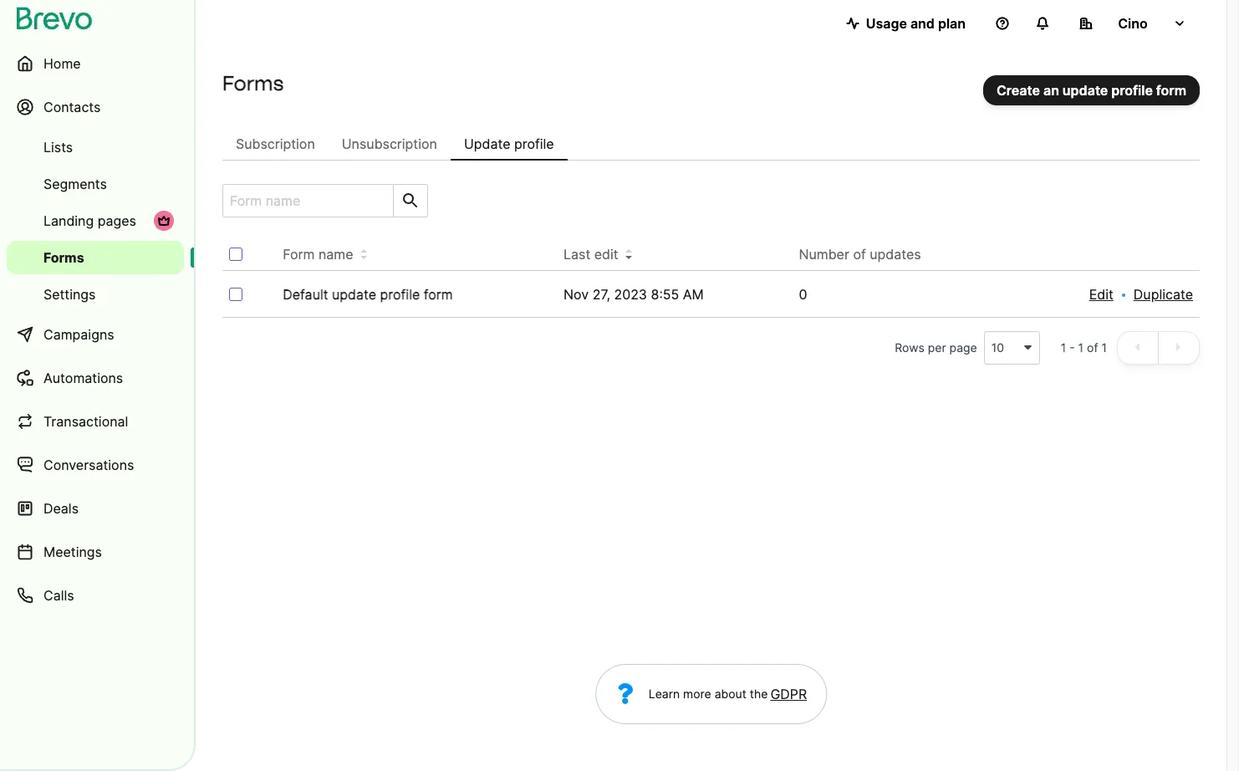 Task type: describe. For each thing, give the bounding box(es) containing it.
default update profile form link
[[283, 286, 453, 303]]

segments link
[[7, 167, 184, 201]]

home link
[[7, 44, 184, 84]]

edit
[[595, 246, 619, 263]]

1 1 from the left
[[1062, 341, 1067, 355]]

about
[[715, 687, 747, 701]]

automations link
[[7, 358, 184, 398]]

learn more about the gdpr
[[649, 686, 808, 703]]

8:55
[[651, 286, 680, 303]]

plan
[[939, 15, 966, 32]]

cino
[[1119, 15, 1149, 32]]

number of updates button
[[799, 244, 935, 264]]

1 - 1 of 1
[[1062, 341, 1108, 355]]

edit link
[[1090, 284, 1114, 305]]

conversations
[[44, 457, 134, 474]]

update inside 'link'
[[1063, 82, 1109, 99]]

rows
[[895, 341, 925, 355]]

form name button
[[283, 244, 367, 264]]

forms link
[[7, 241, 184, 274]]

Campaign name search field
[[223, 185, 387, 217]]

meetings
[[44, 544, 102, 561]]

3 1 from the left
[[1102, 341, 1108, 355]]

2 1 from the left
[[1079, 341, 1084, 355]]

create
[[997, 82, 1041, 99]]

am
[[683, 286, 704, 303]]

duplicate link
[[1134, 284, 1194, 305]]

settings
[[44, 286, 96, 303]]

name
[[319, 246, 354, 263]]

create an update profile form
[[997, 82, 1187, 99]]

profile inside update profile link
[[515, 136, 554, 152]]

nov
[[564, 286, 589, 303]]

lists link
[[7, 131, 184, 164]]

last
[[564, 246, 591, 263]]

contacts
[[44, 99, 101, 115]]

campaigns
[[44, 326, 114, 343]]

transactional
[[44, 413, 128, 430]]

segments
[[44, 176, 107, 192]]

usage
[[867, 15, 908, 32]]

home
[[44, 55, 81, 72]]

cino button
[[1067, 7, 1201, 40]]

automations
[[44, 370, 123, 387]]

gdpr
[[771, 686, 808, 703]]

duplicate
[[1134, 286, 1194, 303]]

create an update profile form link
[[984, 75, 1201, 105]]

search image
[[401, 191, 421, 211]]

settings link
[[7, 278, 184, 311]]

last edit
[[564, 246, 619, 263]]

number of updates
[[799, 246, 922, 263]]

update profile link
[[451, 127, 568, 161]]

campaigns link
[[7, 315, 184, 355]]

lists
[[44, 139, 73, 156]]

2023
[[615, 286, 648, 303]]

subscription
[[236, 136, 315, 152]]

0 vertical spatial forms
[[223, 71, 284, 95]]

default update profile form
[[283, 286, 453, 303]]

calls
[[44, 587, 74, 604]]



Task type: locate. For each thing, give the bounding box(es) containing it.
more
[[684, 687, 712, 701]]

profile
[[1112, 82, 1154, 99], [515, 136, 554, 152], [380, 286, 420, 303]]

1 horizontal spatial form
[[1157, 82, 1187, 99]]

0 horizontal spatial profile
[[380, 286, 420, 303]]

and
[[911, 15, 935, 32]]

form inside 'link'
[[1157, 82, 1187, 99]]

gdpr link
[[768, 684, 808, 704]]

update right an
[[1063, 82, 1109, 99]]

contacts link
[[7, 87, 184, 127]]

deals
[[44, 500, 79, 517]]

form
[[283, 246, 315, 263]]

meetings link
[[7, 532, 184, 572]]

number
[[799, 246, 850, 263]]

1 vertical spatial of
[[1088, 341, 1099, 355]]

1 vertical spatial form
[[424, 286, 453, 303]]

of right number
[[854, 246, 867, 263]]

2 horizontal spatial profile
[[1112, 82, 1154, 99]]

2 vertical spatial profile
[[380, 286, 420, 303]]

usage and plan button
[[833, 7, 980, 40]]

unsubscription
[[342, 136, 437, 152]]

1 horizontal spatial of
[[1088, 341, 1099, 355]]

nov 27, 2023 8:55 am
[[564, 286, 704, 303]]

per
[[928, 341, 947, 355]]

subscription link
[[223, 127, 329, 161]]

rows per page
[[895, 341, 978, 355]]

deals link
[[7, 489, 184, 529]]

0 horizontal spatial of
[[854, 246, 867, 263]]

of right -
[[1088, 341, 1099, 355]]

form name
[[283, 246, 354, 263]]

1 horizontal spatial 1
[[1079, 341, 1084, 355]]

calls link
[[7, 576, 184, 616]]

-
[[1070, 341, 1076, 355]]

of
[[854, 246, 867, 263], [1088, 341, 1099, 355]]

forms
[[223, 71, 284, 95], [44, 249, 84, 266]]

0 horizontal spatial form
[[424, 286, 453, 303]]

forms up subscription link
[[223, 71, 284, 95]]

1 horizontal spatial forms
[[223, 71, 284, 95]]

search button
[[393, 185, 428, 217]]

0 horizontal spatial 1
[[1062, 341, 1067, 355]]

1
[[1062, 341, 1067, 355], [1079, 341, 1084, 355], [1102, 341, 1108, 355]]

1 vertical spatial profile
[[515, 136, 554, 152]]

1 horizontal spatial update
[[1063, 82, 1109, 99]]

0 vertical spatial of
[[854, 246, 867, 263]]

1 vertical spatial update
[[332, 286, 377, 303]]

edit
[[1090, 286, 1114, 303]]

0 vertical spatial update
[[1063, 82, 1109, 99]]

update
[[464, 136, 511, 152]]

profile inside create an update profile form 'link'
[[1112, 82, 1154, 99]]

left___rvooi image
[[157, 214, 171, 228]]

landing
[[44, 213, 94, 229]]

usage and plan
[[867, 15, 966, 32]]

unsubscription link
[[329, 127, 451, 161]]

updates
[[870, 246, 922, 263]]

default
[[283, 286, 328, 303]]

learn
[[649, 687, 680, 701]]

1 vertical spatial forms
[[44, 249, 84, 266]]

0
[[799, 286, 808, 303]]

the
[[750, 687, 768, 701]]

of inside "button"
[[854, 246, 867, 263]]

2 horizontal spatial 1
[[1102, 341, 1108, 355]]

0 vertical spatial profile
[[1112, 82, 1154, 99]]

page
[[950, 341, 978, 355]]

update profile
[[464, 136, 554, 152]]

0 horizontal spatial forms
[[44, 249, 84, 266]]

update
[[1063, 82, 1109, 99], [332, 286, 377, 303]]

last edit button
[[564, 244, 632, 264]]

pages
[[98, 213, 136, 229]]

0 vertical spatial form
[[1157, 82, 1187, 99]]

form
[[1157, 82, 1187, 99], [424, 286, 453, 303]]

landing pages
[[44, 213, 136, 229]]

0 horizontal spatial update
[[332, 286, 377, 303]]

an
[[1044, 82, 1060, 99]]

landing pages link
[[7, 204, 184, 238]]

forms down the landing
[[44, 249, 84, 266]]

conversations link
[[7, 445, 184, 485]]

27,
[[593, 286, 611, 303]]

update down name
[[332, 286, 377, 303]]

1 horizontal spatial profile
[[515, 136, 554, 152]]

transactional link
[[7, 402, 184, 442]]



Task type: vqa. For each thing, say whether or not it's contained in the screenshot.
1 - 1 of 1
yes



